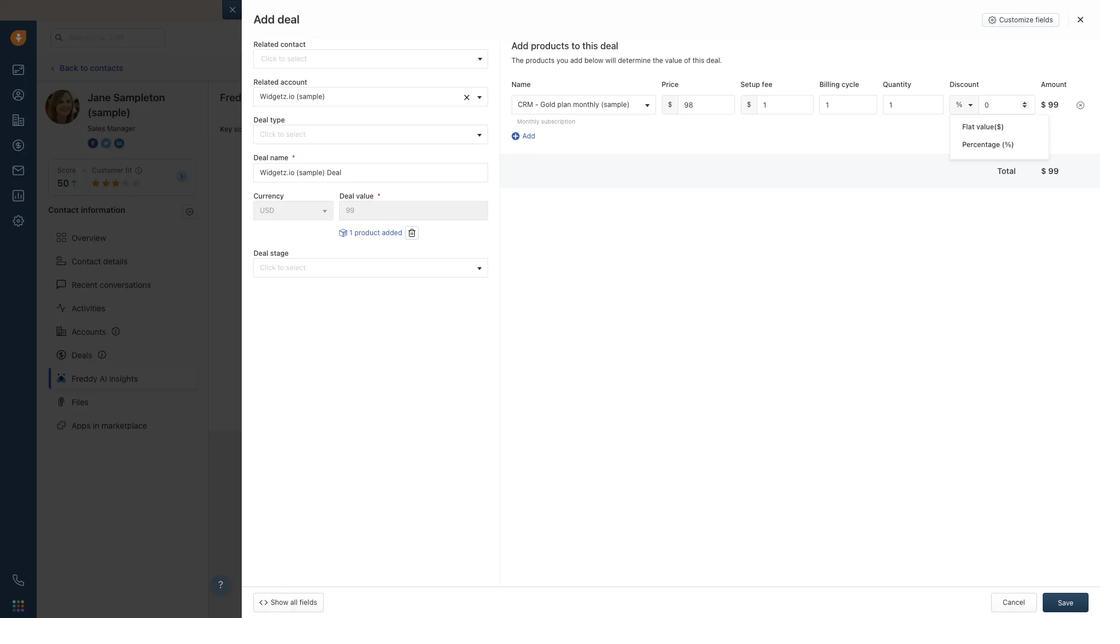 Task type: vqa. For each thing, say whether or not it's contained in the screenshot.
recipient
no



Task type: locate. For each thing, give the bounding box(es) containing it.
in left '21'
[[832, 33, 838, 41]]

1 horizontal spatial call button
[[680, 58, 715, 78]]

0 horizontal spatial call
[[314, 79, 326, 88]]

the
[[512, 56, 524, 65]]

1 vertical spatial freddy ai insights
[[72, 374, 138, 384]]

1 horizontal spatial fields
[[1036, 15, 1053, 24]]

click to select for type
[[260, 130, 306, 139]]

add for add
[[522, 132, 535, 141]]

1 vertical spatial select
[[286, 263, 306, 272]]

0 horizontal spatial *
[[292, 154, 295, 162]]

widgetz.io (sample) up glendale, arizona, usa
[[297, 13, 392, 25]]

1 possible from the left
[[296, 125, 323, 134]]

call right account
[[314, 79, 326, 88]]

2 possible from the left
[[383, 125, 411, 134]]

1 horizontal spatial value
[[665, 56, 682, 65]]

1 click to select from the top
[[260, 130, 306, 139]]

0 vertical spatial related
[[254, 40, 279, 49]]

select right "factors"
[[286, 130, 306, 139]]

fee
[[762, 80, 773, 89]]

$ up percentage (%)
[[997, 123, 1001, 131]]

value right the flat
[[977, 123, 994, 131]]

2 vertical spatial value
[[356, 192, 374, 200]]

freddy ai insights up deal type
[[220, 92, 305, 104]]

related down the add
[[254, 40, 279, 49]]

0 horizontal spatial freddy ai insights
[[72, 374, 138, 384]]

accounts
[[72, 327, 106, 337]]

call link right email
[[680, 58, 715, 78]]

0 horizontal spatial details
[[103, 256, 128, 266]]

enter value number field down price
[[678, 95, 735, 115]]

(sample) inside jane sampleton (sample) sales manager
[[88, 107, 130, 119]]

connect your mailbox link
[[259, 5, 343, 15]]

$ 99 right "total" at the right
[[1041, 166, 1059, 176]]

products left you
[[526, 56, 555, 65]]

2 horizontal spatial value
[[977, 123, 994, 131]]

Unlimited number field
[[820, 95, 877, 115]]

to left will
[[597, 63, 603, 72]]

1 horizontal spatial possible
[[383, 125, 411, 134]]

possible inside possible duplicates (0) link
[[296, 125, 323, 134]]

sales activities button up gold
[[501, 74, 590, 94]]

1 horizontal spatial sales
[[518, 80, 536, 88]]

add
[[570, 56, 583, 65]]

0 horizontal spatial freddy
[[72, 374, 97, 384]]

0 vertical spatial this
[[582, 41, 598, 51]]

2 click to select from the top
[[260, 263, 306, 272]]

all inside the widgetz.io (sample) dialog
[[1001, 17, 1009, 25]]

0 vertical spatial freddy
[[220, 92, 253, 104]]

days
[[848, 33, 862, 41]]

fields right customize
[[1036, 15, 1053, 24]]

1 vertical spatial sales
[[88, 124, 105, 133]]

to up 'add'
[[572, 41, 580, 51]]

2 select from the top
[[286, 263, 306, 272]]

meeting
[[463, 79, 489, 88]]

possible for possible duplicates (0)
[[296, 125, 323, 134]]

crm - gold plan monthly (sample)
[[518, 100, 630, 109]]

1 horizontal spatial call
[[697, 63, 710, 72]]

0 vertical spatial 99
[[1048, 100, 1059, 110]]

0 horizontal spatial value
[[356, 192, 374, 200]]

scoring
[[234, 125, 259, 134]]

possible inside possible connections (0) link
[[383, 125, 411, 134]]

cycle
[[842, 80, 859, 89]]

deal
[[600, 41, 618, 51]]

1 horizontal spatial freddy ai insights
[[220, 92, 305, 104]]

contact down 50
[[48, 205, 79, 215]]

trial
[[802, 33, 814, 41]]

task
[[419, 79, 434, 88]]

1 vertical spatial widgetz.io (sample)
[[260, 92, 325, 101]]

0 horizontal spatial ai
[[100, 374, 107, 384]]

to
[[572, 41, 580, 51], [80, 63, 88, 73], [597, 63, 603, 72], [278, 130, 284, 139], [278, 263, 284, 272]]

add for add products to this deal the products you add below will determine the value of this deal.
[[512, 41, 529, 51]]

show
[[271, 599, 288, 607]]

determine
[[618, 56, 651, 65]]

0 vertical spatial fields
[[1036, 15, 1053, 24]]

note
[[374, 79, 390, 88]]

click down deal stage
[[260, 263, 276, 272]]

0 vertical spatial value
[[665, 56, 682, 65]]

linkedin circled image
[[114, 138, 124, 150]]

gold
[[540, 100, 556, 109]]

(sample) down jane
[[88, 107, 130, 119]]

sampleton
[[113, 92, 165, 104]]

related
[[254, 40, 279, 49], [254, 78, 279, 87]]

99 down the amount
[[1048, 100, 1059, 110]]

2 (0) from the left
[[455, 125, 465, 134]]

call inside the widgetz.io (sample) dialog
[[314, 79, 326, 88]]

1 horizontal spatial (0)
[[455, 125, 465, 134]]

1 vertical spatial click to select button
[[254, 258, 488, 278]]

explore plans link
[[877, 30, 935, 44]]

1 vertical spatial 99
[[1048, 166, 1059, 176]]

widgetz.io (sample) dialog
[[223, 0, 1100, 619]]

click down deal type
[[260, 130, 276, 139]]

explore
[[884, 33, 909, 41]]

call right "of"
[[697, 63, 710, 72]]

save button
[[1043, 594, 1089, 613]]

2 click to select button from the top
[[254, 258, 488, 278]]

add inside add products to this deal the products you add below will determine the value of this deal.
[[512, 41, 529, 51]]

0 vertical spatial contact
[[48, 205, 79, 215]]

0 horizontal spatial fields
[[300, 599, 317, 607]]

to right back
[[80, 63, 88, 73]]

call link down glendale, in the top left of the page
[[296, 74, 332, 94]]

all right show
[[290, 599, 298, 607]]

this
[[582, 41, 598, 51], [693, 56, 704, 65]]

what's new image
[[1017, 34, 1025, 42]]

deal
[[277, 13, 300, 26]]

billing
[[820, 80, 840, 89]]

click to select button up start typing... text box at the left top
[[254, 125, 488, 145]]

click to select button
[[254, 125, 488, 145], [254, 258, 488, 278]]

1 vertical spatial insights
[[109, 374, 138, 384]]

0 vertical spatial widgetz.io
[[297, 13, 348, 25]]

fields right show
[[300, 599, 317, 607]]

1 horizontal spatial *
[[377, 192, 381, 200]]

sales
[[518, 80, 536, 88], [88, 124, 105, 133]]

deal name *
[[254, 154, 295, 162]]

amount
[[1041, 80, 1067, 89]]

select down stage
[[286, 263, 306, 272]]

1 vertical spatial *
[[377, 192, 381, 200]]

deal stage
[[254, 249, 289, 258]]

×
[[463, 90, 470, 103]]

$ down price
[[668, 100, 672, 109]]

99 right "total" at the right
[[1048, 166, 1059, 176]]

dialog
[[242, 0, 1100, 619]]

0 vertical spatial insights
[[268, 92, 305, 104]]

1 vertical spatial add
[[522, 132, 535, 141]]

deal left stage
[[254, 249, 268, 258]]

1 vertical spatial call
[[314, 79, 326, 88]]

back
[[60, 63, 78, 73]]

1 vertical spatial click
[[260, 130, 276, 139]]

this up below
[[582, 41, 598, 51]]

(0) right connections in the top of the page
[[455, 125, 465, 134]]

key scoring factors
[[220, 125, 284, 134]]

1 vertical spatial click to select
[[260, 263, 306, 272]]

freddy ai insights down deals
[[72, 374, 138, 384]]

$ right "total" at the right
[[1041, 166, 1046, 176]]

freddy up scoring
[[220, 92, 253, 104]]

1 horizontal spatial in
[[832, 33, 838, 41]]

1 horizontal spatial this
[[693, 56, 704, 65]]

1 horizontal spatial call link
[[680, 58, 715, 78]]

marketplace
[[102, 421, 147, 431]]

1 vertical spatial this
[[693, 56, 704, 65]]

facebook circled image
[[88, 138, 98, 150]]

2 vertical spatial click
[[260, 263, 276, 272]]

1 select from the top
[[286, 130, 306, 139]]

show all fields
[[271, 599, 317, 607]]

0 vertical spatial click to select
[[260, 130, 306, 139]]

details inside button
[[1011, 17, 1032, 25]]

of
[[684, 56, 691, 65]]

click to select down type
[[260, 130, 306, 139]]

50 button
[[57, 178, 78, 189]]

possible left connections in the top of the page
[[383, 125, 411, 134]]

updates available. click to refresh. link
[[501, 57, 636, 78]]

contact information
[[48, 205, 125, 215]]

enter value number field down quantity
[[883, 95, 944, 115]]

call button down glendale, in the top left of the page
[[296, 74, 332, 94]]

cancel button
[[991, 594, 1037, 613]]

(0) right the duplicates
[[362, 125, 372, 134]]

Enter value number field
[[678, 95, 735, 115], [757, 95, 814, 115], [883, 95, 944, 115], [978, 95, 1035, 115], [339, 201, 488, 220]]

0 horizontal spatial sales
[[88, 124, 105, 133]]

1 horizontal spatial insights
[[268, 92, 305, 104]]

0 vertical spatial details
[[1011, 17, 1032, 25]]

ai up apps in marketplace
[[100, 374, 107, 384]]

factors
[[261, 125, 284, 134]]

2 related from the top
[[254, 78, 279, 87]]

name
[[270, 154, 288, 162]]

fields inside 'button'
[[1036, 15, 1053, 24]]

deal left name
[[254, 154, 268, 162]]

related left account
[[254, 78, 279, 87]]

percentage (%)
[[962, 141, 1014, 149]]

0 vertical spatial add
[[512, 41, 529, 51]]

mng settings image
[[186, 208, 194, 216]]

enter value number field down 'fee'
[[757, 95, 814, 115]]

1 vertical spatial fields
[[300, 599, 317, 607]]

value for deal value *
[[356, 192, 374, 200]]

possible for possible connections (0)
[[383, 125, 411, 134]]

sales activities button
[[501, 74, 590, 94], [501, 74, 584, 94]]

0 horizontal spatial insights
[[109, 374, 138, 384]]

1 horizontal spatial details
[[1011, 17, 1032, 25]]

widgetz.io (sample)
[[297, 13, 392, 25], [260, 92, 325, 101]]

contact details
[[72, 256, 128, 266]]

1 (0) from the left
[[362, 125, 372, 134]]

click inside 'link'
[[579, 63, 595, 72]]

1 vertical spatial $ 99
[[1041, 166, 1059, 176]]

all inside dialog
[[290, 599, 298, 607]]

1 vertical spatial value
[[977, 123, 994, 131]]

0 vertical spatial select
[[286, 130, 306, 139]]

monthly
[[517, 118, 539, 125]]

flat
[[962, 123, 975, 131]]

your
[[293, 5, 310, 15]]

sales activities button down updates
[[501, 74, 584, 94]]

possible duplicates (0)
[[296, 125, 372, 134]]

percentage
[[962, 141, 1000, 149]]

deal for deal stage
[[254, 249, 268, 258]]

products
[[531, 41, 569, 51], [526, 56, 555, 65]]

0 vertical spatial *
[[292, 154, 295, 162]]

ai up deal type
[[256, 92, 265, 104]]

0 horizontal spatial in
[[93, 421, 99, 431]]

add
[[254, 13, 275, 26]]

to inside back to contacts link
[[80, 63, 88, 73]]

deal.
[[706, 56, 722, 65]]

sales down updates
[[518, 80, 536, 88]]

possible left the duplicates
[[296, 125, 323, 134]]

0 vertical spatial sales
[[518, 80, 536, 88]]

1 vertical spatial all
[[290, 599, 298, 607]]

in
[[832, 33, 838, 41], [93, 421, 99, 431]]

(%)
[[1002, 141, 1014, 149]]

value left "of"
[[665, 56, 682, 65]]

0 horizontal spatial (0)
[[362, 125, 372, 134]]

0 vertical spatial all
[[1001, 17, 1009, 25]]

twitter circled image
[[101, 138, 111, 150]]

1 vertical spatial related
[[254, 78, 279, 87]]

all
[[1001, 17, 1009, 25], [290, 599, 298, 607]]

sales up facebook circled image
[[88, 124, 105, 133]]

deal up "key scoring factors"
[[254, 116, 268, 125]]

1 horizontal spatial ai
[[256, 92, 265, 104]]

close image
[[1078, 16, 1084, 23]]

products up you
[[531, 41, 569, 51]]

1 related from the top
[[254, 40, 279, 49]]

contact up recent
[[72, 256, 101, 266]]

add down monthly
[[522, 132, 535, 141]]

deal type
[[254, 116, 285, 125]]

0 vertical spatial ai
[[256, 92, 265, 104]]

* right name
[[292, 154, 295, 162]]

0 vertical spatial $ 99
[[1041, 100, 1059, 110]]

(
[[994, 123, 997, 131]]

deal
[[254, 116, 268, 125], [254, 154, 268, 162], [339, 192, 354, 200], [254, 249, 268, 258]]

see all details button
[[970, 11, 1038, 31]]

0 horizontal spatial possible
[[296, 125, 323, 134]]

1 vertical spatial contact
[[72, 256, 101, 266]]

click
[[579, 63, 595, 72], [260, 130, 276, 139], [260, 263, 276, 272]]

(sample) right monthly
[[601, 100, 630, 109]]

click right available.
[[579, 63, 595, 72]]

(sample) up arizona,
[[350, 13, 392, 25]]

deal value *
[[339, 192, 381, 200]]

1 vertical spatial details
[[103, 256, 128, 266]]

0 vertical spatial in
[[832, 33, 838, 41]]

recent conversations
[[72, 280, 151, 290]]

click to select down stage
[[260, 263, 306, 272]]

1 horizontal spatial all
[[1001, 17, 1009, 25]]

deal down start typing... text box at the left top
[[339, 192, 354, 200]]

0 horizontal spatial all
[[290, 599, 298, 607]]

phone element
[[7, 570, 30, 592]]

1 vertical spatial ai
[[100, 374, 107, 384]]

contacts
[[90, 63, 123, 73]]

0 vertical spatial click to select button
[[254, 125, 488, 145]]

0 vertical spatial call
[[697, 63, 710, 72]]

freddy down deals
[[72, 374, 97, 384]]

value down start typing... text box at the left top
[[356, 192, 374, 200]]

insights down related account
[[268, 92, 305, 104]]

$ 99 down the amount
[[1041, 100, 1059, 110]]

this right "of"
[[693, 56, 704, 65]]

insights up the marketplace
[[109, 374, 138, 384]]

contact
[[48, 205, 79, 215], [72, 256, 101, 266]]

insights
[[268, 92, 305, 104], [109, 374, 138, 384]]

arizona,
[[344, 50, 374, 59]]

fields
[[1036, 15, 1053, 24], [300, 599, 317, 607]]

0 horizontal spatial widgetz.io
[[260, 92, 295, 101]]

(0) inside possible connections (0) link
[[455, 125, 465, 134]]

1 click to select button from the top
[[254, 125, 488, 145]]

* down start typing... text box at the left top
[[377, 192, 381, 200]]

click to select button down 1 product added link
[[254, 258, 488, 278]]

in right apps
[[93, 421, 99, 431]]

0 vertical spatial click
[[579, 63, 595, 72]]

recent
[[72, 280, 97, 290]]

widgetz.io (sample) down account
[[260, 92, 325, 101]]

add up the
[[512, 41, 529, 51]]

ai
[[256, 92, 265, 104], [100, 374, 107, 384]]

sales inside jane sampleton (sample) sales manager
[[88, 124, 105, 133]]

call button right email
[[680, 58, 715, 78]]

all right see
[[1001, 17, 1009, 25]]

(0) for possible connections (0)
[[455, 125, 465, 134]]

(0) inside possible duplicates (0) link
[[362, 125, 372, 134]]

0 horizontal spatial call link
[[296, 74, 332, 94]]

customer
[[92, 166, 123, 175]]



Task type: describe. For each thing, give the bounding box(es) containing it.
product
[[355, 229, 380, 237]]

quantity
[[883, 80, 911, 89]]

value inside add products to this deal the products you add below will determine the value of this deal.
[[665, 56, 682, 65]]

send email image
[[987, 33, 995, 42]]

contact for contact details
[[72, 256, 101, 266]]

0 horizontal spatial this
[[582, 41, 598, 51]]

conversations
[[100, 280, 151, 290]]

select for deal type
[[286, 130, 306, 139]]

activities
[[538, 80, 567, 88]]

usd
[[260, 206, 274, 215]]

customize fields
[[999, 15, 1053, 24]]

Start typing... text field
[[254, 163, 488, 183]]

add products to this deal the products you add below will determine the value of this deal.
[[512, 41, 722, 65]]

1 $ 99 from the top
[[1041, 100, 1059, 110]]

freshworks switcher image
[[13, 601, 24, 612]]

usd button
[[254, 201, 334, 220]]

click for type
[[260, 130, 276, 139]]

cancel
[[1003, 599, 1025, 607]]

to down stage
[[278, 263, 284, 272]]

add deal
[[254, 13, 300, 26]]

contact
[[281, 40, 306, 49]]

deals
[[72, 350, 92, 360]]

mailbox
[[312, 5, 341, 15]]

score
[[57, 166, 76, 175]]

(sample) inside dialog
[[350, 13, 392, 25]]

related for related contact
[[254, 40, 279, 49]]

fit
[[125, 166, 132, 175]]

will
[[606, 56, 616, 65]]

customer fit
[[92, 166, 132, 175]]

% button
[[956, 100, 973, 109]]

manager
[[107, 124, 135, 133]]

to inside add products to this deal the products you add below will determine the value of this deal.
[[572, 41, 580, 51]]

click for stage
[[260, 263, 276, 272]]

click to select button for type
[[254, 125, 488, 145]]

type
[[270, 116, 285, 125]]

usa
[[377, 50, 393, 59]]

value for flat value ( $ )
[[977, 123, 994, 131]]

task button
[[402, 74, 440, 94]]

Click to select search field
[[254, 49, 488, 69]]

50
[[57, 178, 69, 189]]

dialog containing add deal
[[242, 0, 1100, 619]]

0 vertical spatial widgetz.io (sample)
[[297, 13, 392, 25]]

monthly subscription
[[517, 118, 575, 125]]

jane
[[88, 92, 111, 104]]

1 product added
[[349, 229, 402, 237]]

click to select for stage
[[260, 263, 306, 272]]

%
[[956, 100, 962, 109]]

2 99 from the top
[[1048, 166, 1059, 176]]

deal for deal type
[[254, 116, 268, 125]]

(sample) down account
[[296, 92, 325, 101]]

apps in marketplace
[[72, 421, 147, 431]]

connect
[[259, 5, 291, 15]]

1 vertical spatial freddy
[[72, 374, 97, 384]]

all for show
[[290, 599, 298, 607]]

key
[[220, 125, 232, 134]]

total
[[997, 166, 1016, 176]]

updates
[[518, 63, 545, 72]]

click to select button for stage
[[254, 258, 488, 278]]

$ down setup
[[747, 100, 751, 109]]

price
[[662, 80, 679, 89]]

1 horizontal spatial freddy
[[220, 92, 253, 104]]

overview
[[72, 233, 106, 243]]

1 vertical spatial products
[[526, 56, 555, 65]]

see
[[987, 17, 999, 25]]

sales inside sales activities button
[[518, 80, 536, 88]]

deal for deal value *
[[339, 192, 354, 200]]

possible connections (0)
[[383, 125, 465, 134]]

plan
[[557, 100, 571, 109]]

(sample) inside button
[[601, 100, 630, 109]]

glendale, arizona, usa
[[307, 50, 393, 59]]

your trial ends in 21 days
[[787, 33, 862, 41]]

)
[[1001, 123, 1004, 131]]

1 vertical spatial in
[[93, 421, 99, 431]]

updates available. click to refresh.
[[518, 63, 630, 72]]

widgetz.io
[[429, 51, 462, 59]]

connections
[[413, 125, 453, 134]]

save
[[1058, 599, 1074, 608]]

setup fee
[[741, 80, 773, 89]]

sales activities
[[518, 80, 567, 88]]

* for deal value *
[[377, 192, 381, 200]]

crm
[[518, 100, 533, 109]]

1 product added link
[[339, 228, 402, 238]]

ends
[[816, 33, 830, 41]]

discount
[[950, 80, 979, 89]]

possible connections (0) link
[[383, 115, 465, 144]]

account
[[281, 78, 307, 87]]

glendale, arizona, usa link
[[307, 50, 393, 59]]

to inside updates available. click to refresh. 'link'
[[597, 63, 603, 72]]

connect your mailbox
[[259, 5, 341, 15]]

note button
[[357, 74, 396, 94]]

$ down the amount
[[1041, 100, 1046, 110]]

contact for contact information
[[48, 205, 79, 215]]

billing cycle
[[820, 80, 859, 89]]

email button
[[634, 58, 674, 78]]

stage
[[270, 249, 289, 258]]

0 vertical spatial freddy ai insights
[[220, 92, 305, 104]]

(0) for possible duplicates (0)
[[362, 125, 372, 134]]

to down type
[[278, 130, 284, 139]]

related contact
[[254, 40, 306, 49]]

1 vertical spatial widgetz.io
[[260, 92, 295, 101]]

Search your CRM... text field
[[50, 28, 165, 47]]

below
[[584, 56, 604, 65]]

files
[[72, 397, 89, 407]]

related account
[[254, 78, 307, 87]]

2 $ 99 from the top
[[1041, 166, 1059, 176]]

select for deal stage
[[286, 263, 306, 272]]

phone image
[[13, 575, 24, 587]]

key scoring factors link
[[220, 115, 284, 144]]

21
[[839, 33, 846, 41]]

crm - gold plan monthly (sample) button
[[512, 95, 656, 115]]

email
[[651, 63, 668, 72]]

added
[[382, 229, 402, 237]]

0 horizontal spatial call button
[[296, 74, 332, 94]]

1 horizontal spatial widgetz.io
[[297, 13, 348, 25]]

1 99 from the top
[[1048, 100, 1059, 110]]

0 vertical spatial products
[[531, 41, 569, 51]]

related for related account
[[254, 78, 279, 87]]

fields inside button
[[300, 599, 317, 607]]

available.
[[547, 63, 577, 72]]

deal for deal name *
[[254, 154, 268, 162]]

plans
[[910, 33, 928, 41]]

enter value number field up )
[[978, 95, 1035, 115]]

all for see
[[1001, 17, 1009, 25]]

customize fields button
[[982, 13, 1060, 27]]

* for deal name *
[[292, 154, 295, 162]]

currency
[[254, 192, 284, 200]]

enter value number field up added
[[339, 201, 488, 220]]



